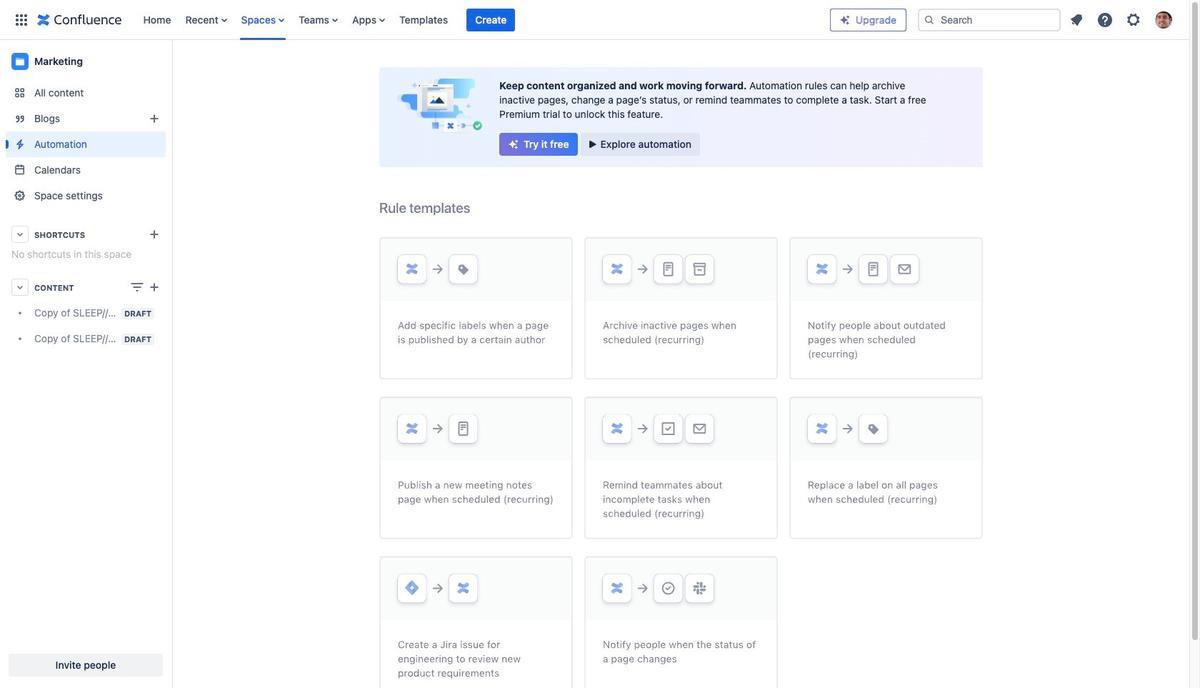 Task type: vqa. For each thing, say whether or not it's contained in the screenshot.
COLLAPSE SIDEBAR image
yes



Task type: describe. For each thing, give the bounding box(es) containing it.
appswitcher icon image
[[13, 11, 30, 28]]

list item inside list
[[467, 8, 515, 31]]

help icon image
[[1097, 11, 1114, 28]]

Search field
[[918, 8, 1061, 31]]

add shortcut image
[[146, 226, 163, 243]]

change view image
[[129, 279, 146, 296]]

list for premium image
[[1064, 7, 1181, 33]]

search image
[[924, 14, 935, 25]]

list for appswitcher icon
[[136, 0, 830, 40]]

global element
[[9, 0, 830, 40]]

premium image
[[840, 14, 851, 25]]



Task type: locate. For each thing, give the bounding box(es) containing it.
list
[[136, 0, 830, 40], [1064, 7, 1181, 33]]

notification icon image
[[1068, 11, 1085, 28]]

banner
[[0, 0, 1190, 40]]

list item
[[467, 8, 515, 31]]

tree
[[6, 300, 166, 352]]

create a page image
[[146, 279, 163, 296]]

group
[[499, 133, 700, 156]]

settings icon image
[[1125, 11, 1143, 28]]

collapse sidebar image
[[156, 47, 187, 76]]

1 horizontal spatial list
[[1064, 7, 1181, 33]]

None search field
[[918, 8, 1061, 31]]

tree inside space element
[[6, 300, 166, 352]]

your profile and preferences image
[[1155, 11, 1173, 28]]

space element
[[0, 40, 171, 688]]

elevate automation upsell image image
[[379, 196, 983, 688]]

0 horizontal spatial list
[[136, 0, 830, 40]]

explore automation image
[[586, 139, 598, 150]]

create a blog image
[[146, 110, 163, 127]]

confluence image
[[37, 11, 122, 28], [37, 11, 122, 28]]



